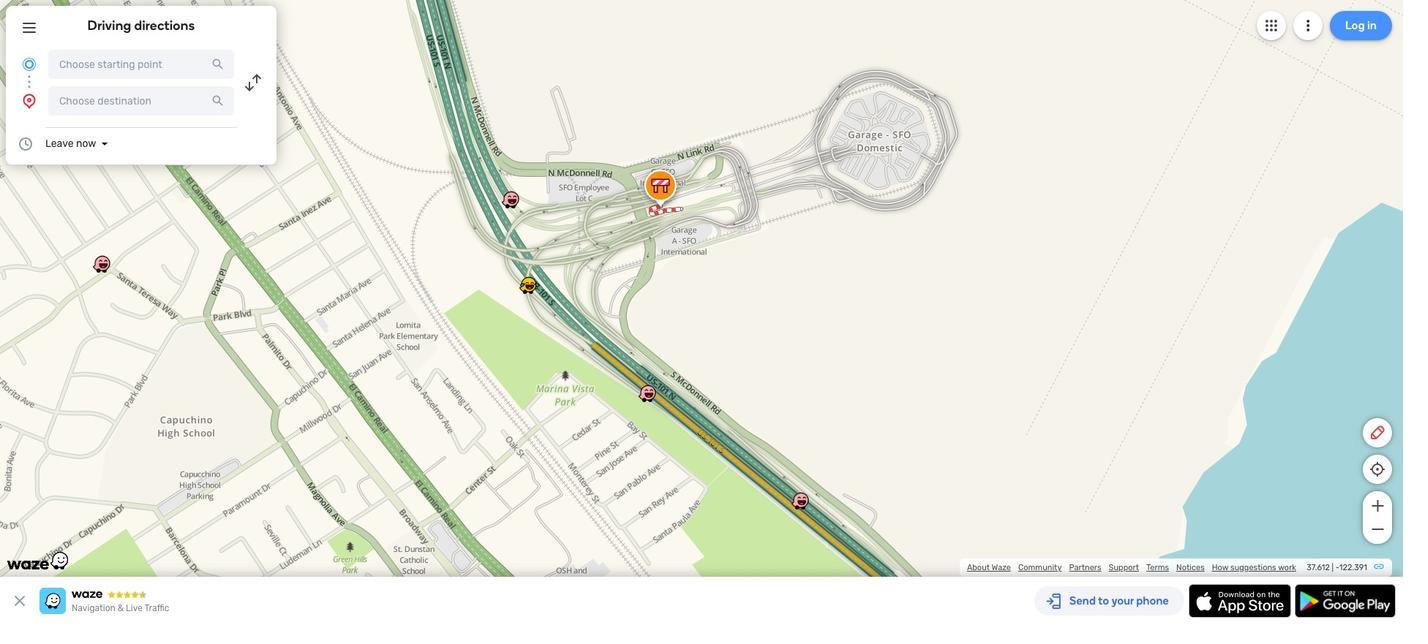 Task type: vqa. For each thing, say whether or not it's contained in the screenshot.
Partners
yes



Task type: locate. For each thing, give the bounding box(es) containing it.
waze
[[992, 563, 1011, 573]]

about
[[967, 563, 990, 573]]

leave now
[[45, 138, 96, 150]]

about waze community partners support terms notices how suggestions work
[[967, 563, 1297, 573]]

navigation
[[72, 604, 116, 614]]

37.612 | -122.391
[[1307, 563, 1368, 573]]

37.612
[[1307, 563, 1330, 573]]

partners
[[1069, 563, 1102, 573]]

about waze link
[[967, 563, 1011, 573]]

traffic
[[145, 604, 169, 614]]

driving directions
[[87, 18, 195, 34]]

-
[[1336, 563, 1340, 573]]

leave
[[45, 138, 74, 150]]

now
[[76, 138, 96, 150]]

&
[[118, 604, 124, 614]]

terms
[[1147, 563, 1169, 573]]

Choose starting point text field
[[48, 50, 234, 79]]

work
[[1279, 563, 1297, 573]]

directions
[[134, 18, 195, 34]]

partners link
[[1069, 563, 1102, 573]]



Task type: describe. For each thing, give the bounding box(es) containing it.
current location image
[[20, 56, 38, 73]]

terms link
[[1147, 563, 1169, 573]]

clock image
[[17, 135, 34, 153]]

pencil image
[[1369, 424, 1387, 442]]

x image
[[11, 593, 29, 610]]

how suggestions work link
[[1212, 563, 1297, 573]]

support link
[[1109, 563, 1139, 573]]

zoom out image
[[1369, 521, 1387, 539]]

suggestions
[[1231, 563, 1277, 573]]

community link
[[1019, 563, 1062, 573]]

notices link
[[1177, 563, 1205, 573]]

122.391
[[1340, 563, 1368, 573]]

driving
[[87, 18, 131, 34]]

Choose destination text field
[[48, 86, 234, 116]]

link image
[[1374, 561, 1385, 573]]

community
[[1019, 563, 1062, 573]]

location image
[[20, 92, 38, 110]]

live
[[126, 604, 143, 614]]

how
[[1212, 563, 1229, 573]]

zoom in image
[[1369, 498, 1387, 515]]

notices
[[1177, 563, 1205, 573]]

|
[[1332, 563, 1334, 573]]

navigation & live traffic
[[72, 604, 169, 614]]

support
[[1109, 563, 1139, 573]]



